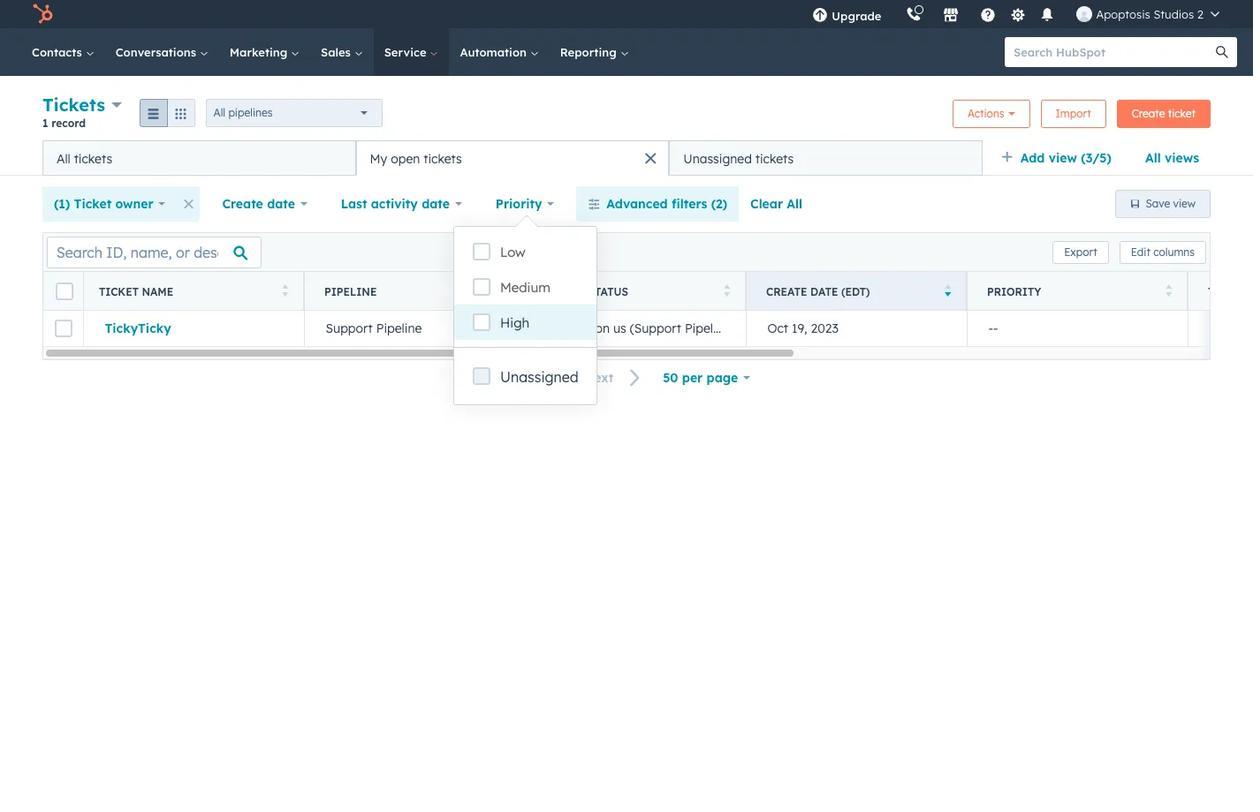 Task type: locate. For each thing, give the bounding box(es) containing it.
1 horizontal spatial tickets
[[424, 151, 462, 167]]

menu item
[[894, 0, 897, 28]]

unassigned tickets button
[[669, 141, 983, 176]]

calling icon image
[[906, 7, 922, 23]]

waiting on us (support pipeline)
[[547, 321, 735, 337]]

1 horizontal spatial view
[[1173, 197, 1196, 210]]

support pipeline button
[[304, 311, 525, 346]]

service link
[[374, 28, 449, 76]]

advanced filters (2)
[[607, 196, 727, 212]]

1 press to sort. image from the left
[[502, 284, 509, 297]]

2 horizontal spatial date
[[811, 285, 838, 298]]

waiting on us (support pipeline) button
[[525, 311, 746, 346]]

all inside 'popup button'
[[213, 106, 225, 119]]

on
[[595, 321, 610, 337]]

1 vertical spatial unassigned
[[500, 369, 579, 386]]

press to sort. image up high
[[502, 284, 509, 297]]

1 vertical spatial pipeline
[[376, 321, 422, 337]]

1 horizontal spatial unassigned
[[683, 151, 752, 167]]

0 vertical spatial view
[[1049, 150, 1077, 166]]

record
[[51, 117, 86, 130]]

list box
[[454, 227, 596, 347]]

unassigned for unassigned
[[500, 369, 579, 386]]

my
[[370, 151, 387, 167]]

ticket left name
[[99, 285, 139, 298]]

pipeline up "support"
[[324, 285, 377, 298]]

create down all tickets button on the left of page
[[222, 196, 263, 212]]

all
[[213, 106, 225, 119], [1145, 150, 1161, 166], [57, 151, 70, 167], [787, 196, 803, 212]]

menu
[[800, 0, 1232, 28]]

2 press to sort. image from the left
[[1165, 284, 1172, 297]]

2 horizontal spatial create
[[1132, 106, 1165, 120]]

medium
[[500, 279, 551, 296]]

0 horizontal spatial date
[[267, 196, 295, 212]]

pipeline right "support"
[[376, 321, 422, 337]]

create inside popup button
[[222, 196, 263, 212]]

clear all
[[750, 196, 803, 212]]

date left (edt)
[[811, 285, 838, 298]]

2 press to sort. image from the left
[[723, 284, 730, 297]]

view inside button
[[1173, 197, 1196, 210]]

tickets down record
[[74, 151, 112, 167]]

0 vertical spatial unassigned
[[683, 151, 752, 167]]

views
[[1165, 150, 1199, 166]]

clear
[[750, 196, 783, 212]]

all inside button
[[57, 151, 70, 167]]

50 per page
[[663, 370, 738, 386]]

date
[[267, 196, 295, 212], [422, 196, 450, 212], [811, 285, 838, 298]]

0 vertical spatial create
[[1132, 106, 1165, 120]]

all pipelines button
[[206, 99, 382, 127]]

3 tickets from the left
[[755, 151, 794, 167]]

apoptosis
[[1096, 7, 1150, 21]]

1 vertical spatial create
[[222, 196, 263, 212]]

tickyticky link
[[105, 321, 282, 337]]

unassigned down waiting
[[500, 369, 579, 386]]

1 vertical spatial view
[[1173, 197, 1196, 210]]

1 horizontal spatial priority
[[987, 285, 1041, 298]]

edit
[[1131, 245, 1151, 259]]

press to sort. image for press to sort. element associated with ticket status
[[723, 284, 730, 297]]

0 horizontal spatial press to sort. image
[[502, 284, 509, 297]]

unassigned inside button
[[683, 151, 752, 167]]

next
[[584, 370, 613, 386]]

unassigned tickets
[[683, 151, 794, 167]]

tickets up the clear all button
[[755, 151, 794, 167]]

press to sort. image for priority
[[1165, 284, 1172, 297]]

4 press to sort. element from the left
[[1165, 284, 1172, 299]]

create ticket button
[[1117, 99, 1211, 128]]

view right save
[[1173, 197, 1196, 210]]

help image
[[980, 8, 996, 24]]

notifications image
[[1040, 8, 1056, 24]]

ticket
[[1168, 106, 1196, 120]]

2
[[1197, 7, 1204, 21]]

last activity date button
[[329, 186, 473, 222]]

0 horizontal spatial unassigned
[[500, 369, 579, 386]]

pagination navigation
[[491, 367, 651, 390]]

waiting
[[547, 321, 592, 337]]

1 vertical spatial 1
[[565, 370, 572, 386]]

2 tickets from the left
[[424, 151, 462, 167]]

(3/5)
[[1081, 150, 1112, 166]]

--
[[988, 321, 998, 337]]

-- button
[[967, 311, 1188, 346]]

(1) ticket owner
[[54, 196, 153, 212]]

upgrade
[[832, 9, 882, 23]]

2 horizontal spatial tickets
[[755, 151, 794, 167]]

sales link
[[310, 28, 374, 76]]

2 vertical spatial create
[[766, 285, 807, 298]]

my open tickets button
[[356, 141, 669, 176]]

Search HubSpot search field
[[1005, 37, 1221, 67]]

view inside 'popup button'
[[1049, 150, 1077, 166]]

unassigned up (2)
[[683, 151, 752, 167]]

all inside button
[[787, 196, 803, 212]]

1 for 1 record
[[42, 117, 48, 130]]

descending sort. press to sort ascending. element
[[944, 284, 951, 299]]

add
[[1021, 150, 1045, 166]]

tickets right open
[[424, 151, 462, 167]]

0 horizontal spatial press to sort. image
[[281, 284, 288, 297]]

create
[[1132, 106, 1165, 120], [222, 196, 263, 212], [766, 285, 807, 298]]

press to sort. image for 4th press to sort. element from right
[[281, 284, 288, 297]]

all left pipelines on the top of the page
[[213, 106, 225, 119]]

press to sort. image
[[281, 284, 288, 297], [723, 284, 730, 297]]

1 horizontal spatial press to sort. image
[[1165, 284, 1172, 297]]

priority
[[496, 196, 542, 212], [987, 285, 1041, 298]]

(1) ticket owner button
[[42, 186, 177, 222]]

0 horizontal spatial priority
[[496, 196, 542, 212]]

pipeline)
[[685, 321, 735, 337]]

view right add
[[1049, 150, 1077, 166]]

upgrade image
[[812, 8, 828, 24]]

apoptosis studios 2 button
[[1066, 0, 1230, 28]]

view for save
[[1173, 197, 1196, 210]]

all right the clear
[[787, 196, 803, 212]]

ticket for ticket o
[[1208, 285, 1248, 298]]

date right activity
[[422, 196, 450, 212]]

import
[[1056, 106, 1091, 120]]

1 left record
[[42, 117, 48, 130]]

all down 1 record
[[57, 151, 70, 167]]

1 tickets from the left
[[74, 151, 112, 167]]

2 press to sort. element from the left
[[502, 284, 509, 299]]

create inside button
[[1132, 106, 1165, 120]]

page
[[707, 370, 738, 386]]

1 right prev
[[565, 370, 572, 386]]

prev
[[525, 370, 553, 386]]

1 horizontal spatial 1
[[565, 370, 572, 386]]

1 inside button
[[565, 370, 572, 386]]

50 per page button
[[651, 361, 762, 396]]

0 horizontal spatial create
[[222, 196, 263, 212]]

0 vertical spatial 1
[[42, 117, 48, 130]]

(support
[[630, 321, 681, 337]]

ticket up waiting
[[545, 285, 585, 298]]

all for all tickets
[[57, 151, 70, 167]]

help button
[[973, 0, 1003, 28]]

tickets button
[[42, 92, 122, 118]]

1 inside tickets banner
[[42, 117, 48, 130]]

press to sort. image for pipeline
[[502, 284, 509, 297]]

per
[[682, 370, 703, 386]]

tickyticky
[[105, 321, 171, 337]]

1 horizontal spatial create
[[766, 285, 807, 298]]

oct 19, 2023
[[768, 321, 839, 337]]

export
[[1064, 245, 1097, 259]]

contacts
[[32, 45, 85, 59]]

priority up --
[[987, 285, 1041, 298]]

(2)
[[711, 196, 727, 212]]

press to sort. element
[[281, 284, 288, 299], [502, 284, 509, 299], [723, 284, 730, 299], [1165, 284, 1172, 299]]

all for all pipelines
[[213, 106, 225, 119]]

create date button
[[211, 186, 319, 222]]

create up oct
[[766, 285, 807, 298]]

ticket left o
[[1208, 285, 1248, 298]]

3 press to sort. element from the left
[[723, 284, 730, 299]]

tickets
[[74, 151, 112, 167], [424, 151, 462, 167], [755, 151, 794, 167]]

press to sort. image down edit columns button
[[1165, 284, 1172, 297]]

all left views
[[1145, 150, 1161, 166]]

descending sort. press to sort ascending. image
[[944, 284, 951, 297]]

-
[[988, 321, 993, 337], [993, 321, 998, 337]]

group
[[139, 99, 195, 127]]

create left ticket
[[1132, 106, 1165, 120]]

1 horizontal spatial press to sort. image
[[723, 284, 730, 297]]

0 horizontal spatial 1
[[42, 117, 48, 130]]

press to sort. image
[[502, 284, 509, 297], [1165, 284, 1172, 297]]

ticket right (1) at the left top of page
[[74, 196, 112, 212]]

pipelines
[[228, 106, 273, 119]]

support pipeline
[[326, 321, 422, 337]]

0 vertical spatial priority
[[496, 196, 542, 212]]

1 press to sort. image from the left
[[281, 284, 288, 297]]

0 horizontal spatial view
[[1049, 150, 1077, 166]]

19,
[[792, 321, 807, 337]]

name
[[142, 285, 173, 298]]

date left 'last'
[[267, 196, 295, 212]]

sales
[[321, 45, 354, 59]]

Search ID, name, or description search field
[[47, 236, 262, 268]]

0 horizontal spatial tickets
[[74, 151, 112, 167]]

priority down my open tickets button
[[496, 196, 542, 212]]



Task type: vqa. For each thing, say whether or not it's contained in the screenshot.
tickets within the button
yes



Task type: describe. For each thing, give the bounding box(es) containing it.
2023
[[811, 321, 839, 337]]

advanced
[[607, 196, 668, 212]]

search button
[[1207, 37, 1237, 67]]

date for create date (edt)
[[811, 285, 838, 298]]

oct
[[768, 321, 788, 337]]

save view button
[[1115, 190, 1211, 218]]

settings link
[[1007, 5, 1029, 23]]

service
[[384, 45, 430, 59]]

1 vertical spatial priority
[[987, 285, 1041, 298]]

save
[[1146, 197, 1170, 210]]

hubspot link
[[21, 4, 66, 25]]

tickets banner
[[42, 92, 1211, 141]]

ticket for ticket name
[[99, 285, 139, 298]]

calling icon button
[[899, 3, 929, 26]]

hubspot image
[[32, 4, 53, 25]]

1 horizontal spatial date
[[422, 196, 450, 212]]

filters
[[672, 196, 707, 212]]

automation
[[460, 45, 530, 59]]

low
[[500, 244, 525, 261]]

list box containing low
[[454, 227, 596, 347]]

next button
[[578, 367, 651, 390]]

add view (3/5)
[[1021, 150, 1112, 166]]

ticket o
[[1208, 285, 1253, 298]]

unassigned for unassigned tickets
[[683, 151, 752, 167]]

reporting link
[[549, 28, 639, 76]]

tickets
[[42, 94, 105, 116]]

settings image
[[1010, 8, 1026, 23]]

reporting
[[560, 45, 620, 59]]

marketing link
[[219, 28, 310, 76]]

menu containing apoptosis studios 2
[[800, 0, 1232, 28]]

support
[[326, 321, 373, 337]]

import button
[[1041, 99, 1106, 128]]

edit columns
[[1131, 245, 1195, 259]]

create date
[[222, 196, 295, 212]]

create ticket
[[1132, 106, 1196, 120]]

last activity date
[[341, 196, 450, 212]]

automation link
[[449, 28, 549, 76]]

contacts link
[[21, 28, 105, 76]]

all views link
[[1134, 141, 1211, 176]]

1 record
[[42, 117, 86, 130]]

1 for 1
[[565, 370, 572, 386]]

press to sort. element for ticket status
[[723, 284, 730, 299]]

(1)
[[54, 196, 70, 212]]

group inside tickets banner
[[139, 99, 195, 127]]

oct 19, 2023 button
[[746, 311, 967, 346]]

1 button
[[559, 367, 578, 390]]

1 - from the left
[[988, 321, 993, 337]]

export button
[[1053, 241, 1109, 264]]

all views
[[1145, 150, 1199, 166]]

us
[[613, 321, 626, 337]]

1 press to sort. element from the left
[[281, 284, 288, 299]]

press to sort. element for pipeline
[[502, 284, 509, 299]]

ticket name
[[99, 285, 173, 298]]

studios
[[1154, 7, 1194, 21]]

edit columns button
[[1119, 241, 1206, 264]]

ticket inside popup button
[[74, 196, 112, 212]]

tickets for unassigned tickets
[[755, 151, 794, 167]]

actions button
[[953, 99, 1030, 128]]

priority button
[[484, 186, 566, 222]]

all for all views
[[1145, 150, 1161, 166]]

ticket status
[[545, 285, 628, 298]]

tickets for all tickets
[[74, 151, 112, 167]]

50
[[663, 370, 678, 386]]

conversations
[[116, 45, 200, 59]]

create for create date (edt)
[[766, 285, 807, 298]]

create for create date
[[222, 196, 263, 212]]

add view (3/5) button
[[990, 141, 1134, 176]]

all tickets
[[57, 151, 112, 167]]

create for create ticket
[[1132, 106, 1165, 120]]

(edt)
[[841, 285, 870, 298]]

marketing
[[230, 45, 291, 59]]

prev button
[[491, 367, 559, 390]]

columns
[[1153, 245, 1195, 259]]

all pipelines
[[213, 106, 273, 119]]

o
[[1251, 285, 1253, 298]]

pipeline inside button
[[376, 321, 422, 337]]

ticket for ticket status
[[545, 285, 585, 298]]

owner
[[115, 196, 153, 212]]

2 - from the left
[[993, 321, 998, 337]]

all tickets button
[[42, 141, 356, 176]]

view for add
[[1049, 150, 1077, 166]]

marketplaces image
[[943, 8, 959, 24]]

search image
[[1216, 46, 1228, 58]]

0 vertical spatial pipeline
[[324, 285, 377, 298]]

advanced filters (2) button
[[577, 186, 739, 222]]

my open tickets
[[370, 151, 462, 167]]

apoptosis studios 2
[[1096, 7, 1204, 21]]

open
[[391, 151, 420, 167]]

last
[[341, 196, 367, 212]]

high
[[500, 315, 530, 331]]

priority inside priority dropdown button
[[496, 196, 542, 212]]

save view
[[1146, 197, 1196, 210]]

clear all button
[[739, 186, 814, 222]]

conversations link
[[105, 28, 219, 76]]

activity
[[371, 196, 418, 212]]

marketplaces button
[[933, 0, 970, 28]]

press to sort. element for priority
[[1165, 284, 1172, 299]]

tara schultz image
[[1077, 6, 1093, 22]]

date for create date
[[267, 196, 295, 212]]

status
[[588, 285, 628, 298]]



